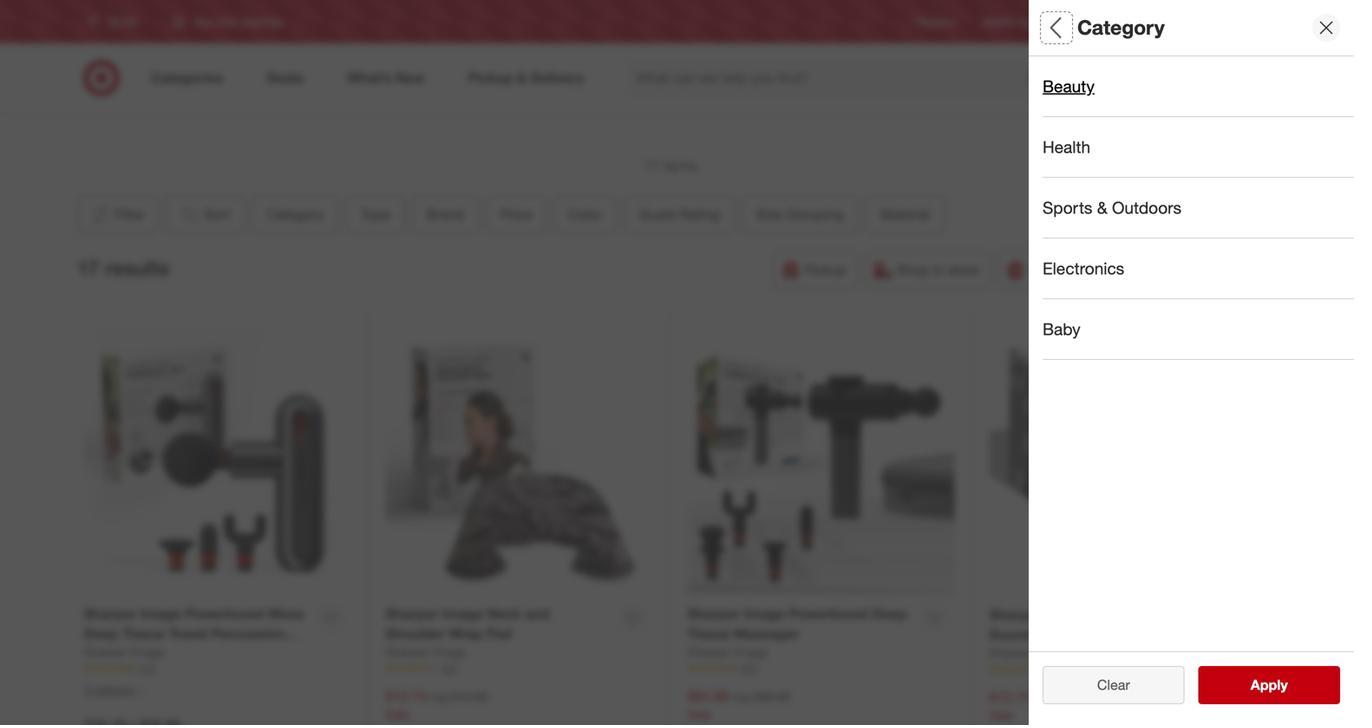 Task type: vqa. For each thing, say whether or not it's contained in the screenshot.


Task type: describe. For each thing, give the bounding box(es) containing it.
231
[[742, 662, 759, 675]]

image for sharper image link related to tissue
[[735, 645, 768, 660]]

pad
[[487, 626, 512, 643]]

$99.99
[[754, 689, 790, 705]]

image for sharper image powerboost move deep tissue travel percussion massager link
[[141, 606, 182, 623]]

percussion
[[211, 626, 285, 643]]

all
[[1043, 15, 1067, 40]]

clear for clear all
[[1089, 677, 1122, 694]]

category dialog
[[1029, 0, 1355, 726]]

massager inside sharper image powerboost deep tissue massager
[[735, 626, 800, 643]]

sort button
[[165, 196, 245, 234]]

115
[[138, 662, 155, 675]]

brand inside all filters dialog
[[1043, 196, 1090, 216]]

delivery
[[1098, 262, 1148, 279]]

circle
[[1160, 15, 1187, 28]]

move
[[269, 606, 304, 623]]

baby button
[[1043, 299, 1355, 360]]

electronics
[[1043, 259, 1125, 279]]

image for sharper image neck and shoulder wrap pad link
[[443, 606, 484, 623]]

size
[[757, 206, 783, 223]]

powerboost for move
[[185, 606, 265, 623]]

sale for sharper image powerboost deep tissue massager
[[688, 707, 712, 723]]

powerboost for deep
[[789, 606, 869, 623]]

sleep
[[1091, 607, 1128, 624]]

sharper image for shoulder
[[386, 645, 466, 660]]

outdoors
[[1113, 198, 1182, 218]]

sports & outdoors
[[1043, 198, 1182, 218]]

sharper image for deep
[[84, 645, 164, 660]]

146 link
[[990, 662, 1258, 678]]

redcard
[[1060, 15, 1101, 28]]

0 vertical spatial type button
[[1043, 117, 1342, 178]]

guest
[[639, 206, 676, 223]]

store
[[949, 262, 980, 279]]

sale for sharper image neck and shoulder wrap pad
[[386, 707, 410, 723]]

massager inside sharper image powerboost move deep tissue travel percussion massager
[[84, 645, 149, 662]]

clear all
[[1089, 677, 1139, 694]]

144 link
[[386, 661, 653, 677]]

weekly ad
[[983, 15, 1032, 28]]

size grouping
[[757, 206, 844, 223]]

registry link
[[917, 14, 955, 29]]

all
[[1126, 677, 1139, 694]]

sharper image sleep therapy sound soother link
[[990, 605, 1217, 645]]

146
[[1044, 663, 1061, 676]]

$12.74 for sharper image sleep therapy sound soother
[[990, 689, 1031, 706]]

health button
[[1043, 117, 1355, 178]]

shop in store
[[897, 262, 980, 279]]

sale for sharper image sleep therapy sound soother
[[990, 708, 1014, 724]]

grouping
[[786, 206, 844, 223]]

image for sharper image link for sound
[[1037, 646, 1070, 661]]

17 for 17 items
[[644, 158, 660, 174]]

ad
[[1019, 15, 1032, 28]]

electronics button
[[1043, 239, 1355, 299]]

sharper image powerboost move deep tissue travel percussion massager link
[[84, 604, 310, 662]]

target
[[1129, 15, 1158, 28]]

same day delivery button
[[998, 251, 1159, 289]]

0 horizontal spatial brand
[[427, 206, 464, 223]]

sharper for sharper image neck and shoulder wrap pad link
[[386, 606, 439, 623]]

144
[[440, 662, 457, 675]]

all filters
[[1043, 15, 1127, 40]]

sharper image powerboost deep tissue massager link
[[688, 604, 914, 644]]

search button
[[1047, 59, 1088, 101]]

day
[[1070, 262, 1094, 279]]

shoulder
[[386, 626, 445, 643]]

filter button
[[77, 196, 158, 234]]

17 results
[[77, 256, 170, 280]]

reg for soother
[[1035, 690, 1052, 705]]

sharper image sleep therapy sound soother
[[990, 607, 1186, 643]]

pickup button
[[773, 251, 858, 289]]

target circle link
[[1129, 14, 1187, 29]]

1 horizontal spatial category button
[[1043, 56, 1342, 117]]

see results button
[[1199, 667, 1341, 705]]

and
[[525, 606, 550, 623]]

sharper for sharper image link related to deep
[[84, 645, 127, 660]]

$84.99
[[688, 688, 729, 705]]

$14.99 for soother
[[1056, 690, 1092, 705]]

see results
[[1233, 677, 1307, 694]]

sharper image for tissue
[[688, 645, 768, 660]]

color inside all filters dialog
[[1043, 317, 1086, 337]]

see
[[1233, 677, 1258, 694]]

all filters dialog
[[1029, 0, 1355, 726]]

shop in store button
[[865, 251, 991, 289]]

target circle
[[1129, 15, 1187, 28]]

sharper image powerboost deep tissue massager
[[688, 606, 908, 643]]

0 vertical spatial color button
[[554, 196, 617, 234]]

What can we help you find? suggestions appear below search field
[[627, 59, 1059, 97]]

guest rating button
[[624, 196, 735, 234]]

sports & outdoors button
[[1043, 178, 1355, 239]]

0 vertical spatial color
[[569, 206, 602, 223]]

reg for massager
[[733, 689, 750, 705]]

same day delivery
[[1030, 262, 1148, 279]]

apply
[[1251, 677, 1289, 694]]

$84.99 reg $99.99 sale
[[688, 688, 790, 723]]

rating
[[680, 206, 720, 223]]

wrap
[[449, 626, 483, 643]]

231 link
[[688, 661, 955, 677]]

sharper image neck and shoulder wrap pad
[[386, 606, 550, 643]]

soother
[[1036, 626, 1089, 643]]

sound
[[990, 626, 1032, 643]]

same
[[1030, 262, 1066, 279]]

results for see results
[[1262, 677, 1307, 694]]

redcard link
[[1060, 14, 1101, 29]]

0 vertical spatial price
[[501, 206, 532, 223]]

1 horizontal spatial color button
[[1043, 299, 1342, 360]]



Task type: locate. For each thing, give the bounding box(es) containing it.
sharper for sharper image link associated with shoulder
[[386, 645, 429, 660]]

sale inside $84.99 reg $99.99 sale
[[688, 707, 712, 723]]

&
[[1098, 198, 1108, 218]]

sharper for sharper image link related to tissue
[[688, 645, 731, 660]]

sharper image down 'sound'
[[990, 646, 1070, 661]]

0 horizontal spatial deep
[[84, 626, 118, 643]]

clear button
[[1043, 667, 1185, 705]]

sale
[[386, 707, 410, 723], [688, 707, 712, 723], [990, 708, 1014, 724]]

0 horizontal spatial $12.74 reg $14.99 sale
[[386, 688, 488, 723]]

sharper image link down shoulder
[[386, 644, 466, 661]]

material button
[[866, 196, 945, 234]]

filters
[[1073, 15, 1127, 40]]

2 vertical spatial category
[[267, 206, 324, 223]]

color
[[569, 206, 602, 223], [1043, 317, 1086, 337]]

pickup
[[805, 262, 847, 279]]

price button
[[486, 196, 547, 234], [1043, 239, 1342, 299]]

sharper image powerboost deep tissue massager image
[[688, 327, 955, 594], [688, 327, 955, 594]]

1 vertical spatial category
[[1043, 74, 1115, 94]]

sports
[[1043, 198, 1093, 218]]

1 vertical spatial category button
[[252, 196, 339, 234]]

tissue up 115
[[122, 626, 165, 643]]

1 horizontal spatial $12.74
[[990, 689, 1031, 706]]

health
[[1043, 137, 1091, 157]]

powerboost inside sharper image powerboost deep tissue massager
[[789, 606, 869, 623]]

reg inside $84.99 reg $99.99 sale
[[733, 689, 750, 705]]

sharper image link for sound
[[990, 645, 1070, 662]]

1 vertical spatial 17
[[77, 256, 99, 280]]

sharper image neck and shoulder wrap pad link
[[386, 604, 612, 644]]

weekly ad link
[[983, 14, 1032, 29]]

sharper image link for tissue
[[688, 644, 768, 661]]

color button
[[554, 196, 617, 234], [1043, 299, 1342, 360]]

weekly
[[983, 15, 1016, 28]]

results
[[105, 256, 170, 280], [1262, 677, 1307, 694]]

image inside the sharper image sleep therapy sound soother
[[1047, 607, 1088, 624]]

filter
[[115, 206, 145, 223]]

0 vertical spatial category button
[[1043, 56, 1342, 117]]

1 vertical spatial price button
[[1043, 239, 1342, 299]]

0 horizontal spatial price
[[501, 206, 532, 223]]

category inside all filters dialog
[[1043, 74, 1115, 94]]

17
[[644, 158, 660, 174], [77, 256, 99, 280]]

sharper image link for deep
[[84, 644, 164, 661]]

price inside all filters dialog
[[1043, 257, 1084, 277]]

0 horizontal spatial brand button
[[412, 196, 479, 234]]

travel
[[169, 626, 207, 643]]

clear inside all filters dialog
[[1089, 677, 1122, 694]]

sharper inside sharper image neck and shoulder wrap pad
[[386, 606, 439, 623]]

deep inside sharper image powerboost deep tissue massager
[[873, 606, 908, 623]]

sharper image link
[[84, 644, 164, 661], [386, 644, 466, 661], [688, 644, 768, 661], [990, 645, 1070, 662]]

reg down 146
[[1035, 690, 1052, 705]]

1 vertical spatial color
[[1043, 317, 1086, 337]]

$12.74 for sharper image neck and shoulder wrap pad
[[386, 688, 427, 705]]

sharper for sharper image sleep therapy sound soother link
[[990, 607, 1043, 624]]

1 vertical spatial color button
[[1043, 299, 1342, 360]]

0 horizontal spatial color button
[[554, 196, 617, 234]]

1 vertical spatial massager
[[84, 645, 149, 662]]

sharper image down shoulder
[[386, 645, 466, 660]]

1 horizontal spatial price button
[[1043, 239, 1342, 299]]

tissue inside sharper image powerboost move deep tissue travel percussion massager
[[122, 626, 165, 643]]

$12.74 reg $14.99 sale down 146
[[990, 689, 1092, 724]]

1 horizontal spatial results
[[1262, 677, 1307, 694]]

0 horizontal spatial reg
[[431, 689, 448, 705]]

sharper image for sound
[[990, 646, 1070, 661]]

deep
[[873, 606, 908, 623], [84, 626, 118, 643]]

0 vertical spatial type
[[1043, 135, 1080, 155]]

1 horizontal spatial $12.74 reg $14.99 sale
[[990, 689, 1092, 724]]

$14.99
[[452, 689, 488, 705], [1056, 690, 1092, 705]]

1 vertical spatial type button
[[346, 196, 405, 234]]

17 left items
[[644, 158, 660, 174]]

1 horizontal spatial type
[[1043, 135, 1080, 155]]

1 horizontal spatial massager
[[735, 626, 800, 643]]

0 horizontal spatial powerboost
[[185, 606, 265, 623]]

beauty
[[1043, 76, 1095, 96]]

1 powerboost from the left
[[185, 606, 265, 623]]

brand
[[1043, 196, 1090, 216], [427, 206, 464, 223]]

sharper for sharper image powerboost deep tissue massager link
[[688, 606, 741, 623]]

0 horizontal spatial tissue
[[122, 626, 165, 643]]

0 horizontal spatial sale
[[386, 707, 410, 723]]

0 horizontal spatial type
[[361, 206, 390, 223]]

$12.74 reg $14.99 sale for sound
[[990, 689, 1092, 724]]

image for sharper image link associated with shoulder
[[433, 645, 466, 660]]

apply button
[[1199, 667, 1341, 705]]

sort
[[204, 206, 231, 223]]

clear all button
[[1043, 667, 1185, 705]]

1 horizontal spatial 17
[[644, 158, 660, 174]]

0 vertical spatial deep
[[873, 606, 908, 623]]

powerboost inside sharper image powerboost move deep tissue travel percussion massager
[[185, 606, 265, 623]]

category button
[[1043, 56, 1342, 117], [252, 196, 339, 234]]

sharper inside sharper image powerboost deep tissue massager
[[688, 606, 741, 623]]

$12.74 reg $14.99 sale
[[386, 688, 488, 723], [990, 689, 1092, 724]]

sharper inside the sharper image sleep therapy sound soother
[[990, 607, 1043, 624]]

0 horizontal spatial $14.99
[[452, 689, 488, 705]]

2 horizontal spatial sale
[[990, 708, 1014, 724]]

1 horizontal spatial deep
[[873, 606, 908, 623]]

0 horizontal spatial results
[[105, 256, 170, 280]]

in
[[934, 262, 945, 279]]

sale down 'sound'
[[990, 708, 1014, 724]]

1 horizontal spatial powerboost
[[789, 606, 869, 623]]

1 clear from the left
[[1089, 677, 1122, 694]]

image inside sharper image powerboost deep tissue massager
[[745, 606, 786, 623]]

sharper image link for shoulder
[[386, 644, 466, 661]]

1 vertical spatial price
[[1043, 257, 1084, 277]]

shop
[[897, 262, 930, 279]]

sharper image link up 115
[[84, 644, 164, 661]]

sharper
[[84, 606, 137, 623], [386, 606, 439, 623], [688, 606, 741, 623], [990, 607, 1043, 624], [84, 645, 127, 660], [386, 645, 429, 660], [688, 645, 731, 660], [990, 646, 1033, 661]]

results for 17 results
[[105, 256, 170, 280]]

1 horizontal spatial price
[[1043, 257, 1084, 277]]

17 for 17 results
[[77, 256, 99, 280]]

powerboost
[[185, 606, 265, 623], [789, 606, 869, 623]]

0 vertical spatial price button
[[486, 196, 547, 234]]

1 horizontal spatial sale
[[688, 707, 712, 723]]

results inside button
[[1262, 677, 1307, 694]]

powerboost up 231 link
[[789, 606, 869, 623]]

sharper for sharper image powerboost move deep tissue travel percussion massager link
[[84, 606, 137, 623]]

image for sharper image powerboost deep tissue massager link
[[745, 606, 786, 623]]

items
[[664, 158, 697, 174]]

0 horizontal spatial massager
[[84, 645, 149, 662]]

category button down circle
[[1043, 56, 1342, 117]]

sharper image up 231
[[688, 645, 768, 660]]

0 horizontal spatial category button
[[252, 196, 339, 234]]

reg
[[431, 689, 448, 705], [733, 689, 750, 705], [1035, 690, 1052, 705]]

sharper image link down 'sound'
[[990, 645, 1070, 662]]

image inside sharper image neck and shoulder wrap pad
[[443, 606, 484, 623]]

category button right the 'sort'
[[252, 196, 339, 234]]

0 horizontal spatial type button
[[346, 196, 405, 234]]

0 horizontal spatial $12.74
[[386, 688, 427, 705]]

tissue up $84.99
[[688, 626, 731, 643]]

0 vertical spatial massager
[[735, 626, 800, 643]]

$12.74 down 'sound'
[[990, 689, 1031, 706]]

color left the guest
[[569, 206, 602, 223]]

sharper image neck and shoulder wrap pad image
[[386, 327, 653, 594], [386, 327, 653, 594]]

category inside dialog
[[1078, 15, 1165, 40]]

2 clear from the left
[[1098, 677, 1131, 694]]

0 horizontal spatial color
[[569, 206, 602, 223]]

therapy
[[1132, 607, 1186, 624]]

registry
[[917, 15, 955, 28]]

1 vertical spatial type
[[361, 206, 390, 223]]

1 vertical spatial deep
[[84, 626, 118, 643]]

1 tissue from the left
[[122, 626, 165, 643]]

baby
[[1043, 319, 1081, 339]]

$12.74
[[386, 688, 427, 705], [990, 689, 1031, 706]]

$14.99 for wrap
[[452, 689, 488, 705]]

results down filter
[[105, 256, 170, 280]]

1 horizontal spatial reg
[[733, 689, 750, 705]]

115 link
[[84, 661, 351, 677]]

sharper image link up 231
[[688, 644, 768, 661]]

17 down the filter 'button'
[[77, 256, 99, 280]]

results right see
[[1262, 677, 1307, 694]]

0 vertical spatial 17
[[644, 158, 660, 174]]

image for sharper image sleep therapy sound soother link
[[1047, 607, 1088, 624]]

massager
[[735, 626, 800, 643], [84, 645, 149, 662]]

$12.74 reg $14.99 sale for shoulder
[[386, 688, 488, 723]]

image for sharper image link related to deep
[[131, 645, 164, 660]]

1 horizontal spatial brand button
[[1043, 178, 1342, 239]]

0 horizontal spatial 17
[[77, 256, 99, 280]]

1 horizontal spatial type button
[[1043, 117, 1342, 178]]

$12.74 down shoulder
[[386, 688, 427, 705]]

$14.99 down 146
[[1056, 690, 1092, 705]]

sharper image powerboost move deep tissue travel percussion massager image
[[84, 327, 351, 594], [84, 327, 351, 594]]

$12.74 reg $14.99 sale down 144 at the left bottom
[[386, 688, 488, 723]]

guest rating
[[639, 206, 720, 223]]

brand button
[[1043, 178, 1342, 239], [412, 196, 479, 234]]

reg for wrap
[[431, 689, 448, 705]]

image inside sharper image powerboost move deep tissue travel percussion massager
[[141, 606, 182, 623]]

type
[[1043, 135, 1080, 155], [361, 206, 390, 223]]

0 vertical spatial results
[[105, 256, 170, 280]]

neck
[[487, 606, 521, 623]]

type button
[[1043, 117, 1342, 178], [346, 196, 405, 234]]

1 horizontal spatial tissue
[[688, 626, 731, 643]]

sale down $84.99
[[688, 707, 712, 723]]

color down 'same day delivery' button on the top right of page
[[1043, 317, 1086, 337]]

deep inside sharper image powerboost move deep tissue travel percussion massager
[[84, 626, 118, 643]]

type inside all filters dialog
[[1043, 135, 1080, 155]]

$14.99 down 144 at the left bottom
[[452, 689, 488, 705]]

search
[[1047, 71, 1088, 88]]

sharper image up 115
[[84, 645, 164, 660]]

size grouping button
[[742, 196, 859, 234]]

powerboost up percussion
[[185, 606, 265, 623]]

1 vertical spatial results
[[1262, 677, 1307, 694]]

material
[[881, 206, 931, 223]]

reg down 231
[[733, 689, 750, 705]]

0 vertical spatial category
[[1078, 15, 1165, 40]]

sharper inside sharper image powerboost move deep tissue travel percussion massager
[[84, 606, 137, 623]]

1 horizontal spatial color
[[1043, 317, 1086, 337]]

2 tissue from the left
[[688, 626, 731, 643]]

sharper image sleep therapy sound soother image
[[990, 327, 1258, 595], [990, 327, 1258, 595]]

1 horizontal spatial brand
[[1043, 196, 1090, 216]]

17 items
[[644, 158, 697, 174]]

sharper image powerboost move deep tissue travel percussion massager
[[84, 606, 304, 662]]

sharper image
[[84, 645, 164, 660], [386, 645, 466, 660], [688, 645, 768, 660], [990, 646, 1070, 661]]

clear
[[1089, 677, 1122, 694], [1098, 677, 1131, 694]]

beauty button
[[1043, 56, 1355, 117]]

clear for clear
[[1098, 677, 1131, 694]]

1 horizontal spatial $14.99
[[1056, 690, 1092, 705]]

sale down shoulder
[[386, 707, 410, 723]]

reg down 144 at the left bottom
[[431, 689, 448, 705]]

2 powerboost from the left
[[789, 606, 869, 623]]

2 horizontal spatial reg
[[1035, 690, 1052, 705]]

0 horizontal spatial price button
[[486, 196, 547, 234]]

sharper for sharper image link for sound
[[990, 646, 1033, 661]]

clear inside "category" dialog
[[1098, 677, 1131, 694]]

tissue inside sharper image powerboost deep tissue massager
[[688, 626, 731, 643]]



